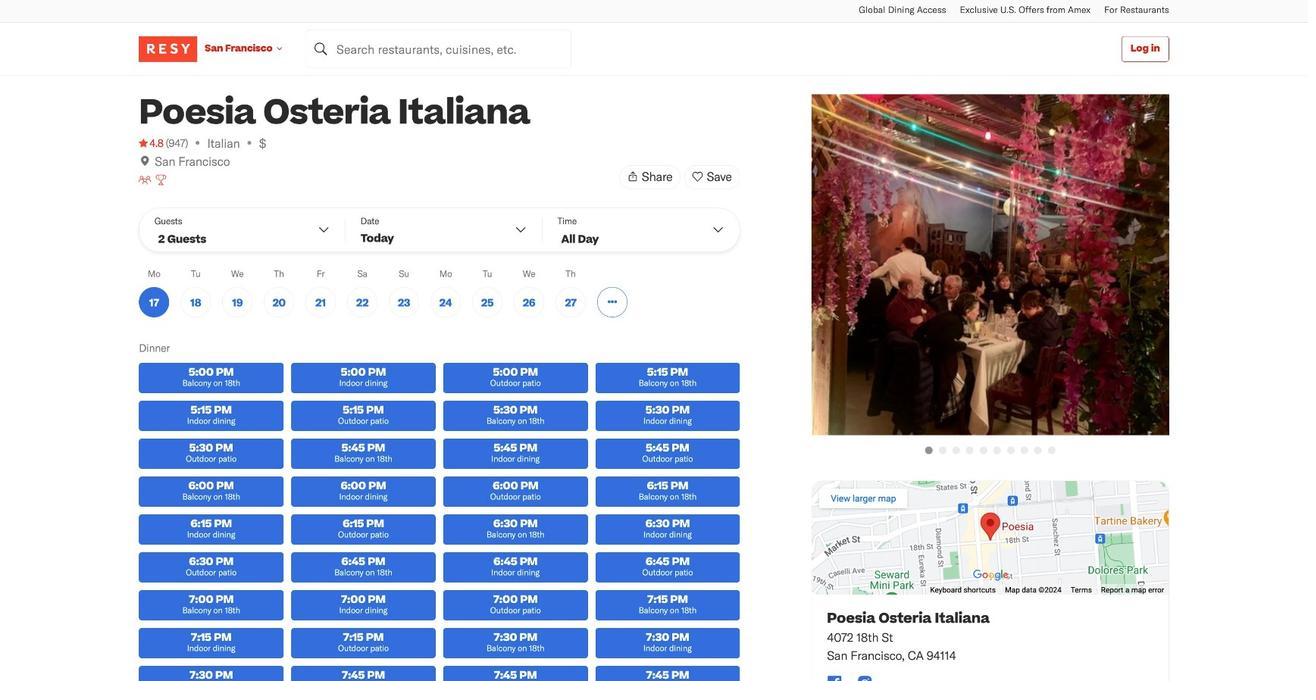 Task type: describe. For each thing, give the bounding box(es) containing it.
4.8 out of 5 stars image
[[139, 135, 164, 151]]



Task type: locate. For each thing, give the bounding box(es) containing it.
Search restaurants, cuisines, etc. text field
[[306, 30, 571, 68]]

None field
[[306, 30, 571, 68]]



Task type: vqa. For each thing, say whether or not it's contained in the screenshot.
field
yes



